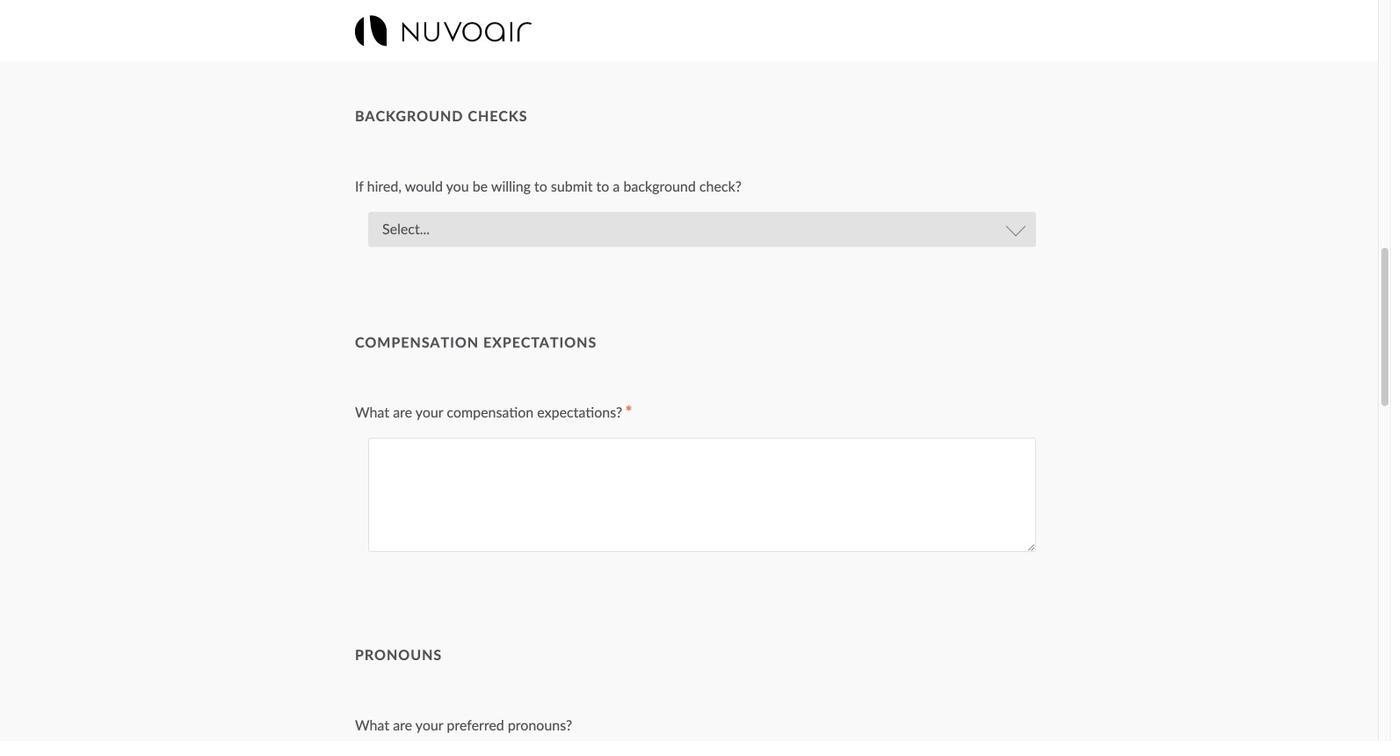 Task type: describe. For each thing, give the bounding box(es) containing it.
nuvoair logo image
[[355, 15, 532, 46]]



Task type: vqa. For each thing, say whether or not it's contained in the screenshot.
"NuvoAir logo"
yes



Task type: locate. For each thing, give the bounding box(es) containing it.
None text field
[[368, 438, 1037, 552]]

None text field
[[553, 0, 983, 21]]



